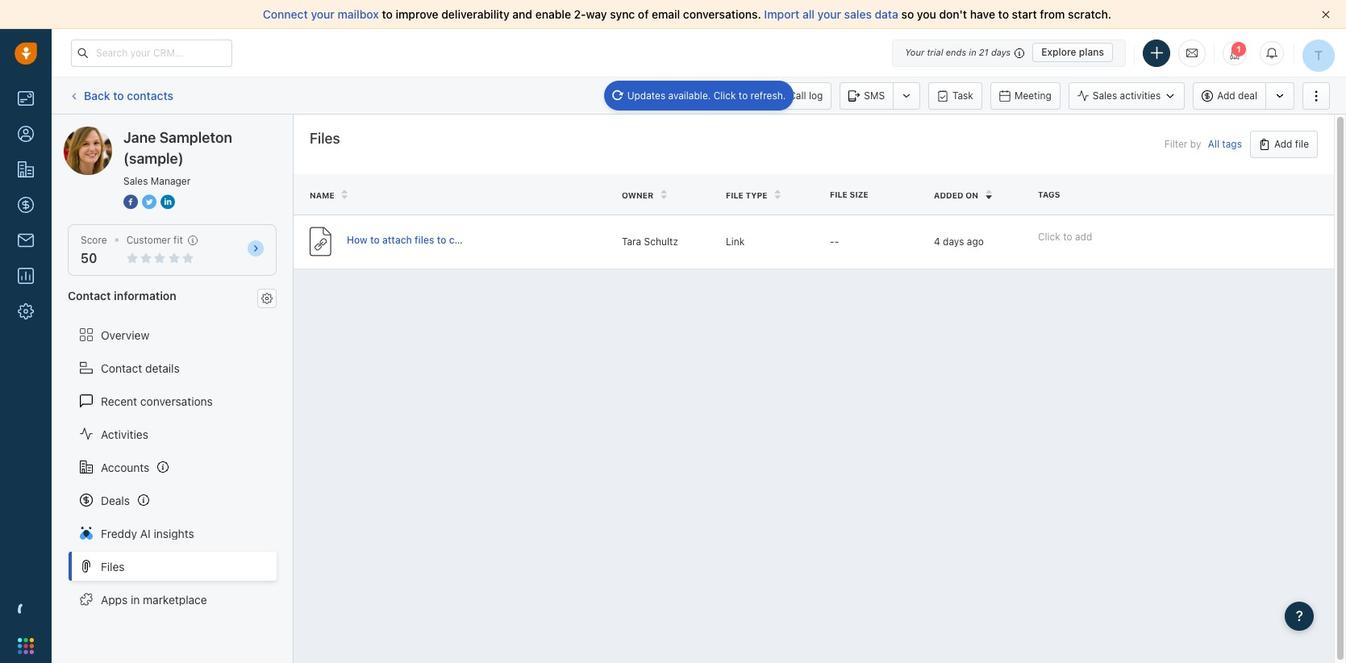 Task type: describe. For each thing, give the bounding box(es) containing it.
explore plans
[[1042, 46, 1105, 58]]

1
[[1237, 44, 1242, 54]]

scratch.
[[1069, 7, 1112, 21]]

contact for contact information
[[68, 289, 111, 303]]

(sample) for jane sampleton (sample)
[[183, 126, 229, 140]]

way
[[586, 7, 607, 21]]

added on
[[934, 190, 979, 200]]

back to contacts
[[84, 89, 174, 102]]

50 button
[[81, 251, 97, 266]]

tags
[[1223, 138, 1243, 150]]

sales activities
[[1093, 90, 1161, 102]]

link
[[726, 236, 745, 248]]

meeting button
[[991, 82, 1061, 109]]

add file
[[1275, 138, 1310, 150]]

by
[[1191, 138, 1202, 150]]

sms button
[[840, 82, 893, 109]]

contact for contact details
[[101, 361, 142, 375]]

file type
[[726, 190, 768, 200]]

plans
[[1080, 46, 1105, 58]]

recent
[[101, 394, 137, 408]]

updates
[[628, 89, 666, 101]]

tara
[[622, 236, 642, 248]]

updates available. click to refresh.
[[628, 89, 786, 101]]

task
[[953, 89, 974, 101]]

click to add
[[1039, 230, 1093, 243]]

1 your from the left
[[311, 7, 335, 21]]

--
[[830, 236, 840, 248]]

jane for jane sampleton (sample) sales manager
[[123, 129, 156, 146]]

1 horizontal spatial click
[[1039, 230, 1061, 243]]

have
[[971, 7, 996, 21]]

4
[[934, 236, 941, 248]]

attach
[[382, 234, 412, 246]]

file
[[1296, 138, 1310, 150]]

all
[[803, 7, 815, 21]]

score 50
[[81, 234, 107, 266]]

apps in marketplace
[[101, 593, 207, 606]]

recent conversations
[[101, 394, 213, 408]]

marketplace
[[143, 593, 207, 606]]

jane sampleton (sample) sales manager
[[123, 129, 232, 187]]

size
[[850, 190, 869, 200]]

owner
[[622, 190, 654, 200]]

updates available. click to refresh. link
[[604, 80, 794, 110]]

send email image
[[1187, 46, 1198, 60]]

customer
[[126, 234, 171, 246]]

sales
[[845, 7, 872, 21]]

freddy
[[101, 527, 137, 540]]

contacts
[[127, 89, 174, 102]]

call
[[789, 89, 807, 101]]

0 vertical spatial in
[[969, 47, 977, 57]]

filter by all tags
[[1165, 138, 1243, 150]]

add file button
[[1251, 131, 1319, 158]]

back to contacts link
[[68, 83, 174, 108]]

add
[[1076, 230, 1093, 243]]

0 horizontal spatial click
[[714, 89, 736, 101]]

to right the back
[[113, 89, 124, 102]]

your
[[906, 47, 925, 57]]

to left refresh.
[[739, 89, 748, 101]]

import
[[765, 7, 800, 21]]

how to attach files to contacts?
[[347, 234, 495, 246]]

linkedin circled image
[[161, 194, 175, 211]]

all
[[1209, 138, 1220, 150]]

call log
[[789, 89, 823, 101]]

contact information
[[68, 289, 176, 303]]

explore
[[1042, 46, 1077, 58]]

1 horizontal spatial days
[[992, 47, 1011, 57]]

sampleton for jane sampleton (sample) sales manager
[[160, 129, 232, 146]]

deals
[[101, 494, 130, 507]]

explore plans link
[[1033, 43, 1114, 62]]

50
[[81, 251, 97, 266]]

0 vertical spatial files
[[310, 130, 340, 147]]

sampleton for jane sampleton (sample)
[[124, 126, 180, 140]]

task button
[[929, 82, 983, 109]]

name
[[310, 190, 335, 200]]

import all your sales data link
[[765, 7, 902, 21]]

sync
[[610, 7, 635, 21]]

information
[[114, 289, 176, 303]]

1 link
[[1223, 41, 1248, 65]]

call log button
[[765, 82, 832, 109]]

score
[[81, 234, 107, 246]]

so
[[902, 7, 915, 21]]

1 horizontal spatial sales
[[1093, 90, 1118, 102]]

2-
[[574, 7, 586, 21]]

connect your mailbox to improve deliverability and enable 2-way sync of email conversations. import all your sales data so you don't have to start from scratch.
[[263, 7, 1112, 21]]

type
[[746, 190, 768, 200]]



Task type: vqa. For each thing, say whether or not it's contained in the screenshot.
by
yes



Task type: locate. For each thing, give the bounding box(es) containing it.
mng settings image
[[261, 293, 273, 304]]

in
[[969, 47, 977, 57], [131, 593, 140, 606]]

sales left "activities"
[[1093, 90, 1118, 102]]

sales up facebook circled image
[[123, 175, 148, 187]]

jane for jane sampleton (sample)
[[96, 126, 121, 140]]

add deal button
[[1194, 82, 1266, 109]]

email
[[652, 7, 681, 21]]

your trial ends in 21 days
[[906, 47, 1011, 57]]

customer fit
[[126, 234, 183, 246]]

days right 4
[[943, 236, 965, 248]]

1 - from the left
[[830, 236, 835, 248]]

contact details
[[101, 361, 180, 375]]

2 your from the left
[[818, 7, 842, 21]]

1 horizontal spatial jane
[[123, 129, 156, 146]]

1 vertical spatial add
[[1275, 138, 1293, 150]]

sales
[[1093, 90, 1118, 102], [123, 175, 148, 187]]

ago
[[967, 236, 984, 248]]

file for file size
[[830, 190, 848, 200]]

(sample)
[[183, 126, 229, 140], [123, 150, 184, 167]]

to
[[382, 7, 393, 21], [999, 7, 1010, 21], [113, 89, 124, 102], [739, 89, 748, 101], [1064, 230, 1073, 243], [370, 234, 380, 246], [437, 234, 447, 246]]

add for add deal
[[1218, 90, 1236, 102]]

0 horizontal spatial files
[[101, 560, 125, 573]]

manager
[[151, 175, 191, 187]]

contact down the '50'
[[68, 289, 111, 303]]

0 vertical spatial contact
[[68, 289, 111, 303]]

click right available.
[[714, 89, 736, 101]]

21
[[980, 47, 989, 57]]

0 horizontal spatial your
[[311, 7, 335, 21]]

0 vertical spatial (sample)
[[183, 126, 229, 140]]

jane inside "jane sampleton (sample) sales manager"
[[123, 129, 156, 146]]

1 vertical spatial (sample)
[[123, 150, 184, 167]]

facebook circled image
[[123, 194, 138, 211]]

add deal
[[1218, 90, 1258, 102]]

mailbox
[[338, 7, 379, 21]]

click left 'add'
[[1039, 230, 1061, 243]]

0 horizontal spatial days
[[943, 236, 965, 248]]

in right apps
[[131, 593, 140, 606]]

file left size
[[830, 190, 848, 200]]

sms
[[865, 89, 885, 101]]

sales inside "jane sampleton (sample) sales manager"
[[123, 175, 148, 187]]

added
[[934, 190, 964, 200]]

to right how
[[370, 234, 380, 246]]

jane sampleton (sample)
[[96, 126, 229, 140]]

data
[[875, 7, 899, 21]]

your left mailbox
[[311, 7, 335, 21]]

0 horizontal spatial jane
[[96, 126, 121, 140]]

1 horizontal spatial files
[[310, 130, 340, 147]]

sampleton down contacts
[[124, 126, 180, 140]]

of
[[638, 7, 649, 21]]

4 days ago
[[934, 236, 984, 248]]

click
[[714, 89, 736, 101], [1039, 230, 1061, 243]]

(sample) up manager
[[183, 126, 229, 140]]

deal
[[1239, 90, 1258, 102]]

contact up recent on the left bottom of page
[[101, 361, 142, 375]]

to left start
[[999, 7, 1010, 21]]

add left the "deal"
[[1218, 90, 1236, 102]]

on
[[966, 190, 979, 200]]

jane
[[96, 126, 121, 140], [123, 129, 156, 146]]

refresh.
[[751, 89, 786, 101]]

in left the 21
[[969, 47, 977, 57]]

1 vertical spatial in
[[131, 593, 140, 606]]

file for file type
[[726, 190, 744, 200]]

fit
[[174, 234, 183, 246]]

files up apps
[[101, 560, 125, 573]]

deliverability
[[442, 7, 510, 21]]

contacts?
[[449, 234, 495, 246]]

how to attach files to contacts? link
[[347, 233, 495, 250]]

file
[[830, 190, 848, 200], [726, 190, 744, 200]]

sampleton inside "jane sampleton (sample) sales manager"
[[160, 129, 232, 146]]

files
[[310, 130, 340, 147], [101, 560, 125, 573]]

freddy ai insights
[[101, 527, 194, 540]]

apps
[[101, 593, 128, 606]]

jane down the back
[[96, 126, 121, 140]]

enable
[[536, 7, 571, 21]]

conversations.
[[683, 7, 762, 21]]

Search your CRM... text field
[[71, 39, 232, 67]]

don't
[[940, 7, 968, 21]]

email
[[724, 89, 748, 101]]

days right the 21
[[992, 47, 1011, 57]]

1 horizontal spatial your
[[818, 7, 842, 21]]

1 vertical spatial contact
[[101, 361, 142, 375]]

freshworks switcher image
[[18, 638, 34, 654]]

1 horizontal spatial file
[[830, 190, 848, 200]]

twitter circled image
[[142, 194, 157, 211]]

0 vertical spatial add
[[1218, 90, 1236, 102]]

(sample) for jane sampleton (sample) sales manager
[[123, 150, 184, 167]]

(sample) down jane sampleton (sample)
[[123, 150, 184, 167]]

2 - from the left
[[835, 236, 840, 248]]

available.
[[669, 89, 711, 101]]

trial
[[928, 47, 944, 57]]

1 horizontal spatial add
[[1275, 138, 1293, 150]]

connect your mailbox link
[[263, 7, 382, 21]]

file left type
[[726, 190, 744, 200]]

jane down contacts
[[123, 129, 156, 146]]

overview
[[101, 328, 149, 342]]

ends
[[946, 47, 967, 57]]

from
[[1041, 7, 1066, 21]]

0 horizontal spatial file
[[726, 190, 744, 200]]

0 vertical spatial click
[[714, 89, 736, 101]]

you
[[917, 7, 937, 21]]

to right files
[[437, 234, 447, 246]]

all tags link
[[1209, 138, 1243, 150]]

conversations
[[140, 394, 213, 408]]

(sample) inside "jane sampleton (sample) sales manager"
[[123, 150, 184, 167]]

1 vertical spatial sales
[[123, 175, 148, 187]]

1 vertical spatial days
[[943, 236, 965, 248]]

your right "all"
[[818, 7, 842, 21]]

2 file from the left
[[726, 190, 744, 200]]

and
[[513, 7, 533, 21]]

files
[[415, 234, 435, 246]]

1 horizontal spatial in
[[969, 47, 977, 57]]

improve
[[396, 7, 439, 21]]

add left file on the top right
[[1275, 138, 1293, 150]]

your
[[311, 7, 335, 21], [818, 7, 842, 21]]

1 file from the left
[[830, 190, 848, 200]]

tags
[[1039, 190, 1061, 200]]

0 vertical spatial sales
[[1093, 90, 1118, 102]]

1 vertical spatial files
[[101, 560, 125, 573]]

files up name
[[310, 130, 340, 147]]

to left 'add'
[[1064, 230, 1073, 243]]

0 vertical spatial days
[[992, 47, 1011, 57]]

activities
[[1121, 90, 1161, 102]]

sampleton up manager
[[160, 129, 232, 146]]

how
[[347, 234, 368, 246]]

1 vertical spatial click
[[1039, 230, 1061, 243]]

sampleton
[[124, 126, 180, 140], [160, 129, 232, 146]]

add for add file
[[1275, 138, 1293, 150]]

0 horizontal spatial sales
[[123, 175, 148, 187]]

accounts
[[101, 460, 150, 474]]

0 horizontal spatial add
[[1218, 90, 1236, 102]]

details
[[145, 361, 180, 375]]

0 horizontal spatial in
[[131, 593, 140, 606]]

to right mailbox
[[382, 7, 393, 21]]

file size
[[830, 190, 869, 200]]

start
[[1013, 7, 1038, 21]]

meeting
[[1015, 89, 1052, 101]]

filter
[[1165, 138, 1188, 150]]

close image
[[1323, 10, 1331, 19]]

tara schultz
[[622, 236, 679, 248]]



